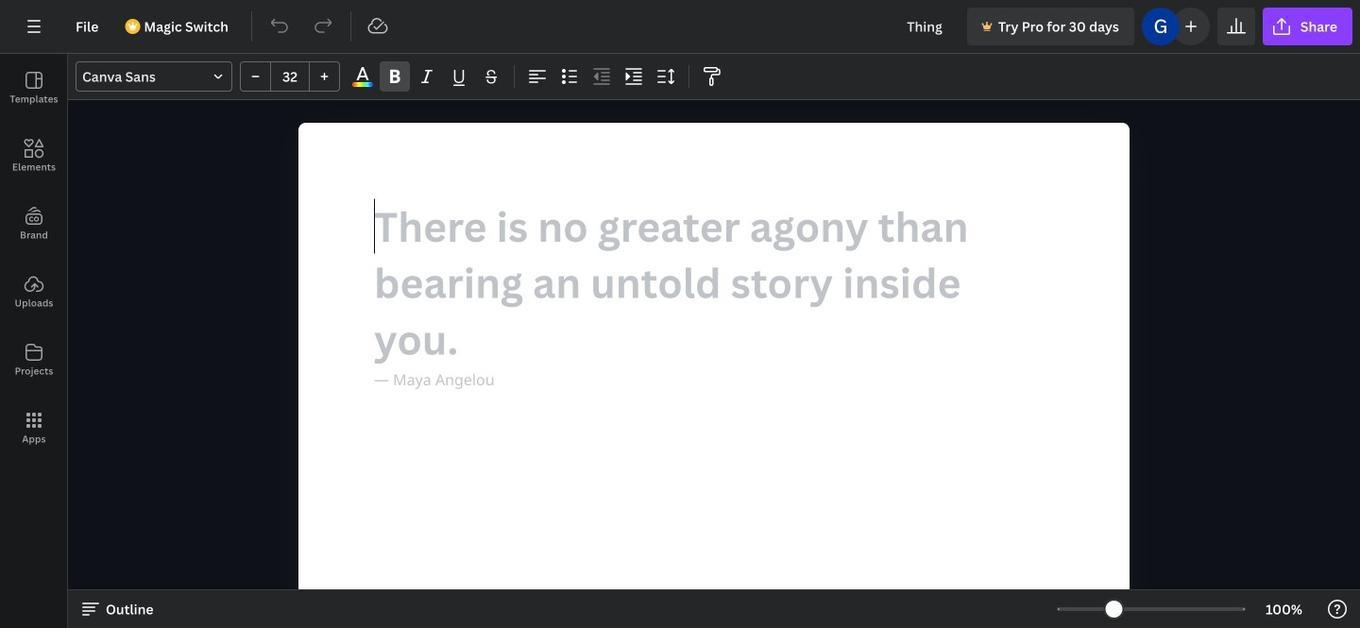Task type: vqa. For each thing, say whether or not it's contained in the screenshot.
"Group"
yes



Task type: describe. For each thing, give the bounding box(es) containing it.
genericname382024 image
[[1142, 8, 1180, 45]]

Design title text field
[[892, 8, 960, 45]]

genericname382024 element
[[1142, 8, 1180, 45]]

– – number field
[[277, 68, 303, 85]]

color range image
[[353, 82, 373, 87]]



Task type: locate. For each thing, give the bounding box(es) containing it.
side panel tab list
[[0, 54, 68, 462]]

group
[[240, 61, 340, 92]]

None text field
[[298, 123, 1130, 628]]

Zoom button
[[1254, 594, 1315, 624]]

main menu bar
[[0, 0, 1360, 54]]



